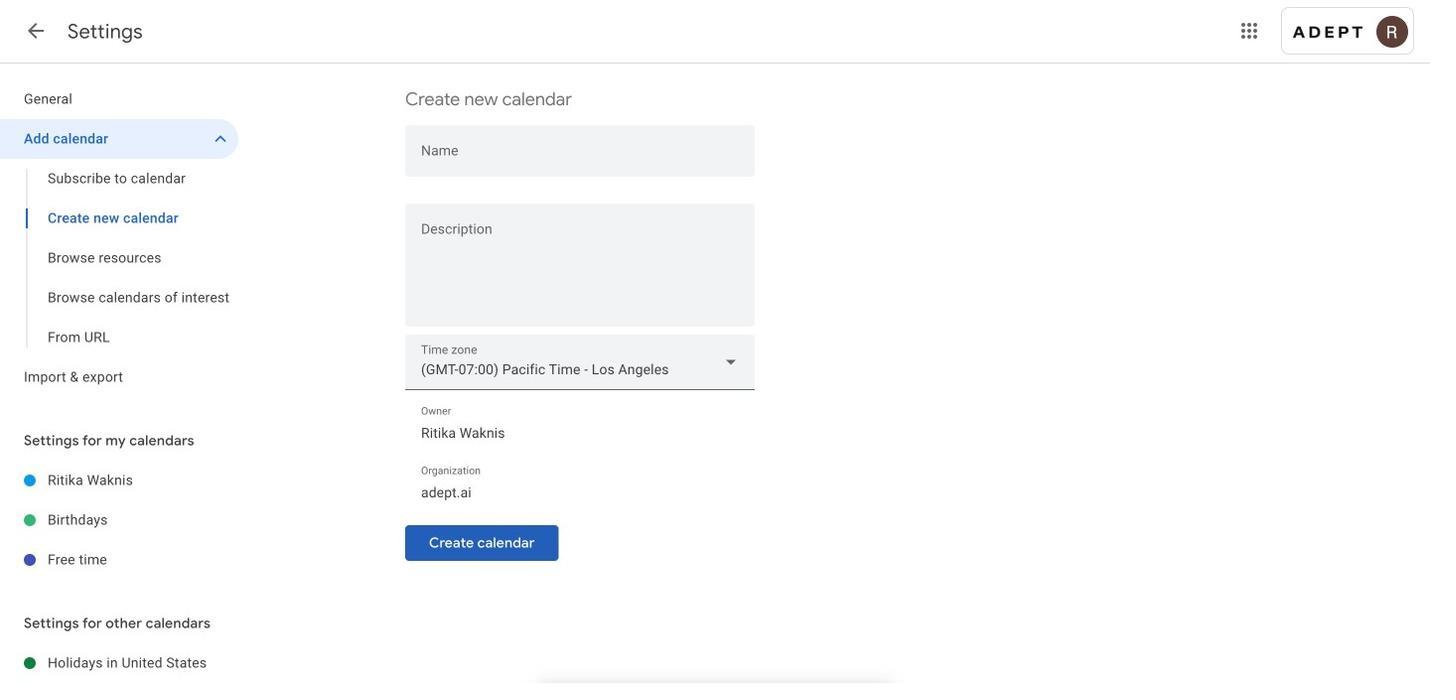 Task type: locate. For each thing, give the bounding box(es) containing it.
heading
[[68, 19, 143, 44]]

group
[[0, 159, 238, 358]]

None text field
[[421, 146, 739, 174], [405, 227, 755, 322], [421, 420, 739, 447], [421, 479, 739, 507], [421, 146, 739, 174], [405, 227, 755, 322], [421, 420, 739, 447], [421, 479, 739, 507]]

1 tree from the top
[[0, 79, 238, 397]]

None field
[[405, 335, 755, 390]]

birthdays tree item
[[0, 501, 238, 541]]

ritika waknis tree item
[[0, 461, 238, 501]]

2 tree from the top
[[0, 461, 238, 580]]

add calendar tree item
[[0, 119, 238, 159]]

tree
[[0, 79, 238, 397], [0, 461, 238, 580]]

0 vertical spatial tree
[[0, 79, 238, 397]]

1 vertical spatial tree
[[0, 461, 238, 580]]



Task type: describe. For each thing, give the bounding box(es) containing it.
go back image
[[24, 19, 48, 43]]

holidays in united states tree item
[[0, 644, 238, 684]]

free time tree item
[[0, 541, 238, 580]]



Task type: vqa. For each thing, say whether or not it's contained in the screenshot.
Days in advance for notification 'Number Field'
no



